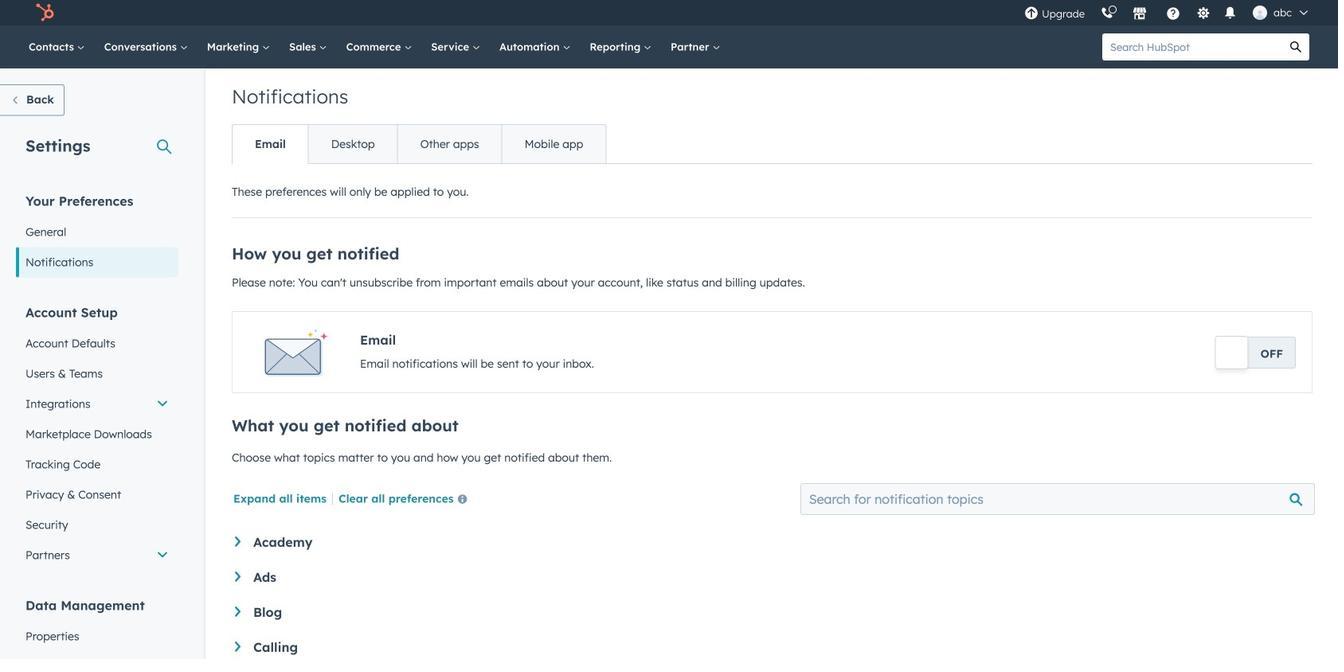 Task type: describe. For each thing, give the bounding box(es) containing it.
account setup element
[[16, 304, 178, 571]]

marketplaces image
[[1133, 7, 1147, 22]]

2 caret image from the top
[[235, 572, 241, 582]]

garebear orlando image
[[1253, 6, 1268, 20]]

data management element
[[16, 597, 178, 660]]



Task type: vqa. For each thing, say whether or not it's contained in the screenshot.
Next button
no



Task type: locate. For each thing, give the bounding box(es) containing it.
1 caret image from the top
[[235, 537, 241, 547]]

Search for notification topics search field
[[801, 484, 1315, 515]]

your preferences element
[[16, 192, 178, 278]]

menu
[[1017, 0, 1319, 25]]

3 caret image from the top
[[235, 607, 241, 617]]

navigation
[[232, 124, 607, 164]]

Search HubSpot search field
[[1103, 33, 1283, 61]]

4 caret image from the top
[[235, 642, 241, 652]]

caret image
[[235, 537, 241, 547], [235, 572, 241, 582], [235, 607, 241, 617], [235, 642, 241, 652]]



